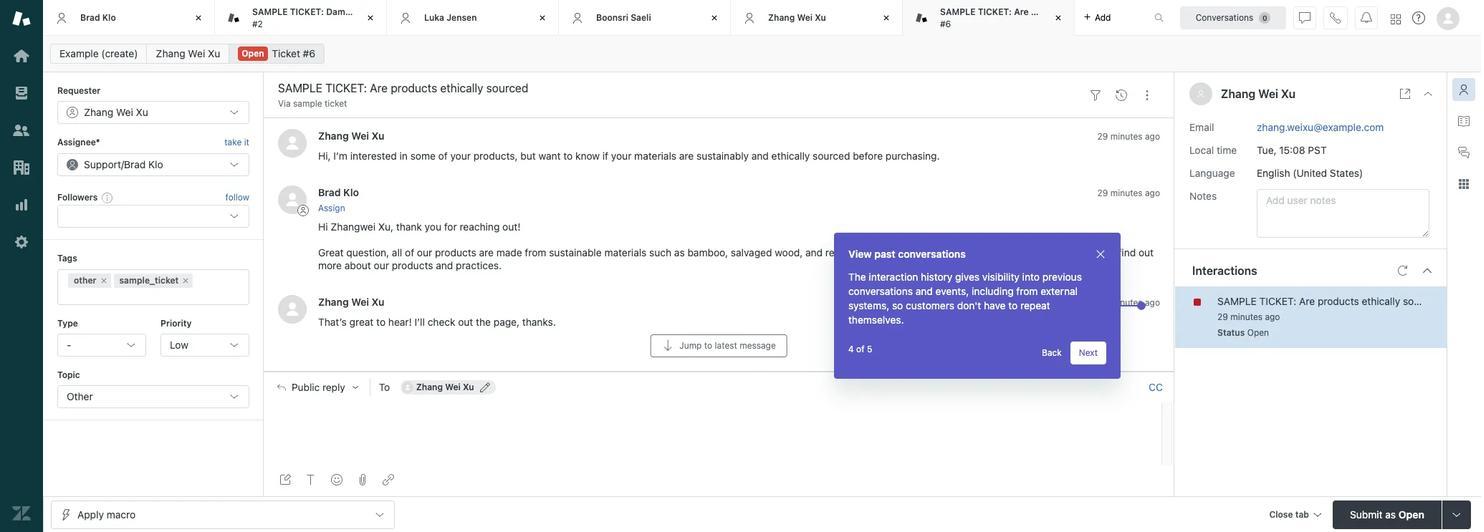 Task type: describe. For each thing, give the bounding box(es) containing it.
tab containing sample ticket: damaged product
[[215, 0, 402, 36]]

have
[[984, 300, 1006, 312]]

low button
[[161, 334, 249, 357]]

add link (cmd k) image
[[383, 475, 394, 486]]

tab containing sample ticket: are products ethically sourced
[[903, 0, 1144, 36]]

luka jensen tab
[[387, 0, 559, 36]]

tue,
[[1257, 144, 1277, 156]]

gives
[[956, 271, 980, 283]]

- button
[[57, 334, 146, 357]]

to
[[379, 381, 390, 393]]

1 your from the left
[[451, 150, 471, 162]]

external
[[1041, 285, 1078, 298]]

practices.
[[456, 259, 502, 271]]

29 minutes ago for hi zhangwei xu, thank you for reaching out!
[[1098, 188, 1161, 199]]

to left hear!
[[376, 316, 386, 328]]

go
[[909, 246, 922, 259]]

are for sample ticket: are products ethically sourced #6
[[1015, 7, 1029, 17]]

back
[[1042, 348, 1062, 358]]

avatar image for hi,
[[278, 129, 307, 158]]

29 minutes ago for hi, i'm interested in some of your products, but want to know if your materials are sustainably and ethically sourced before purchasing.
[[1098, 131, 1161, 142]]

2 horizontal spatial the
[[1051, 246, 1066, 259]]

brad for brad klo assign
[[318, 187, 341, 199]]

organizations image
[[12, 158, 31, 177]]

29 minutes ago text field
[[1098, 188, 1161, 199]]

(create)
[[101, 47, 138, 60]]

sustainable
[[549, 246, 602, 259]]

view more details image
[[1400, 88, 1412, 100]]

take
[[225, 137, 242, 148]]

reporting image
[[12, 196, 31, 214]]

klo for brad klo assign
[[344, 187, 359, 199]]

for
[[444, 221, 457, 233]]

materials inside great question, all of our products are made from sustainable materials such as bamboo, salvaged wood, and recycled plastics. go to the our story section of the website to find out more about our products and practices.
[[605, 246, 647, 259]]

view past conversations dialog
[[834, 233, 1121, 379]]

secondary element
[[43, 39, 1482, 68]]

assign button
[[318, 202, 345, 215]]

4
[[849, 344, 854, 355]]

minutes for hi, i'm interested in some of your products, but want to know if your materials are sustainably and ethically sourced before purchasing.
[[1111, 131, 1143, 142]]

(united
[[1294, 167, 1328, 179]]

format text image
[[305, 475, 317, 486]]

that's
[[318, 316, 347, 328]]

take it button
[[225, 136, 249, 150]]

question,
[[347, 246, 389, 259]]

customer context image
[[1459, 84, 1470, 95]]

systems,
[[849, 300, 890, 312]]

sustainably
[[697, 150, 749, 162]]

zhang wei xu inside tab
[[769, 12, 826, 23]]

cc
[[1149, 381, 1163, 393]]

-
[[67, 339, 71, 351]]

xu inside the secondary element
[[208, 47, 220, 60]]

minutes inside sample ticket: are products ethically sourced 29 minutes ago status open
[[1231, 312, 1263, 322]]

wei inside the secondary element
[[188, 47, 205, 60]]

example
[[60, 47, 99, 60]]

29 for hi, i'm interested in some of your products, but want to know if your materials are sustainably and ethically sourced before purchasing.
[[1098, 131, 1109, 142]]

minutes for hi zhangwei xu, thank you for reaching out!
[[1111, 188, 1143, 199]]

product
[[369, 7, 402, 17]]

28 minutes ago text field
[[1098, 297, 1161, 308]]

ticket: for sample ticket: are products ethically sourced #6
[[978, 7, 1012, 17]]

boonsri saeli tab
[[559, 0, 731, 36]]

plastics.
[[868, 246, 906, 259]]

the
[[849, 271, 867, 283]]

ago for that's great to hear! i'll check out the page, thanks.
[[1146, 297, 1161, 308]]

states)
[[1331, 167, 1364, 179]]

great
[[318, 246, 344, 259]]

low
[[170, 339, 189, 351]]

purchasing.
[[886, 150, 940, 162]]

admin image
[[12, 233, 31, 252]]

customers
[[906, 300, 955, 312]]

open link
[[229, 44, 325, 64]]

#6
[[941, 18, 951, 29]]

example (create) button
[[50, 44, 147, 64]]

zhang wei xu link for hi,
[[318, 130, 385, 142]]

don't
[[958, 300, 982, 312]]

views image
[[12, 84, 31, 103]]

draft mode image
[[280, 475, 291, 486]]

luka
[[424, 12, 444, 23]]

ticket: for sample ticket: damaged product #2
[[290, 7, 324, 17]]

out!
[[503, 221, 521, 233]]

of right section in the right of the page
[[1039, 246, 1048, 259]]

zhang.weixu@example.com
[[1257, 121, 1385, 133]]

ethically inside conversationlabel log
[[772, 150, 810, 162]]

29 inside sample ticket: are products ethically sourced 29 minutes ago status open
[[1218, 312, 1229, 322]]

view
[[849, 248, 872, 260]]

follow
[[226, 192, 249, 203]]

1 horizontal spatial 29 minutes ago text field
[[1218, 312, 1281, 322]]

ticket
[[325, 98, 347, 109]]

xu left edit user image
[[463, 382, 474, 393]]

open inside sample ticket: are products ethically sourced 29 minutes ago status open
[[1248, 327, 1270, 338]]

1 vertical spatial as
[[1386, 509, 1397, 521]]

via
[[278, 98, 291, 109]]

local time
[[1190, 144, 1237, 156]]

recycled
[[826, 246, 865, 259]]

visibility
[[983, 271, 1020, 283]]

great
[[350, 316, 374, 328]]

i'm
[[334, 150, 348, 162]]

the interaction history gives visibility into previous conversations and events, including from external systems, so customers don't have to repeat themselves.
[[849, 271, 1082, 326]]

hi
[[318, 221, 328, 233]]

sample for sample ticket: damaged product #2
[[252, 7, 288, 17]]

i'll
[[415, 316, 425, 328]]

submit
[[1351, 509, 1383, 521]]

brad klo assign
[[318, 187, 359, 213]]

email
[[1190, 121, 1215, 133]]

and right sustainably
[[752, 150, 769, 162]]

0 vertical spatial zhang wei xu link
[[147, 44, 230, 64]]

history
[[921, 271, 953, 283]]

more
[[318, 259, 342, 271]]

xu up great
[[372, 296, 385, 308]]

so
[[893, 300, 904, 312]]

0 vertical spatial conversations
[[899, 248, 966, 260]]

0 horizontal spatial 29 minutes ago text field
[[1098, 131, 1161, 142]]

you
[[425, 221, 442, 233]]

xu inside "zhang wei xu" tab
[[815, 12, 826, 23]]

time
[[1217, 144, 1237, 156]]

bamboo,
[[688, 246, 728, 259]]

hear!
[[388, 316, 412, 328]]

into
[[1023, 271, 1040, 283]]

page,
[[494, 316, 520, 328]]

products inside sample ticket: are products ethically sourced #6
[[1031, 7, 1069, 17]]

zhang wei xu up tue,
[[1222, 87, 1296, 100]]

zhang wei xu up great
[[318, 296, 385, 308]]

view past conversations
[[849, 248, 966, 260]]

sourced for sample ticket: are products ethically sourced 29 minutes ago status open
[[1404, 295, 1441, 307]]

zendesk support image
[[12, 9, 31, 28]]

notes
[[1190, 190, 1217, 202]]

submit as open
[[1351, 509, 1425, 521]]



Task type: locate. For each thing, give the bounding box(es) containing it.
29 minutes ago text field up status
[[1218, 312, 1281, 322]]

are left sustainably
[[680, 150, 694, 162]]

close image inside brad klo tab
[[191, 11, 206, 25]]

1 horizontal spatial from
[[1017, 285, 1038, 298]]

0 horizontal spatial sourced
[[813, 150, 851, 162]]

your left products, on the left top of page
[[451, 150, 471, 162]]

your right if
[[611, 150, 632, 162]]

brad inside tab
[[80, 12, 100, 23]]

0 horizontal spatial our
[[374, 259, 389, 271]]

sourced for sample ticket: are products ethically sourced #6
[[1110, 7, 1144, 17]]

open down #2
[[242, 48, 264, 59]]

15:08
[[1280, 144, 1306, 156]]

sample for sample ticket: are products ethically sourced #6
[[941, 7, 976, 17]]

0 horizontal spatial ticket:
[[290, 7, 324, 17]]

minutes right 28
[[1111, 297, 1143, 308]]

sample ticket: are products ethically sourced 29 minutes ago status open
[[1218, 295, 1441, 338]]

reaching
[[460, 221, 500, 233]]

brad
[[80, 12, 100, 23], [318, 187, 341, 199]]

status
[[1218, 327, 1245, 338]]

of inside 4 of 5 back
[[857, 344, 865, 355]]

0 vertical spatial out
[[1139, 246, 1154, 259]]

1 horizontal spatial sample
[[941, 7, 976, 17]]

zhang right zhang.weixu@example.com image
[[416, 382, 443, 393]]

0 horizontal spatial are
[[479, 246, 494, 259]]

back button
[[1034, 342, 1071, 365]]

zhang wei xu tab
[[731, 0, 903, 36]]

products
[[1031, 7, 1069, 17], [435, 246, 477, 259], [392, 259, 433, 271], [1318, 295, 1360, 307]]

1 horizontal spatial the
[[937, 246, 952, 259]]

3 avatar image from the top
[[278, 295, 307, 324]]

get started image
[[12, 47, 31, 65]]

0 vertical spatial klo
[[102, 12, 116, 23]]

main element
[[0, 0, 43, 533]]

0 vertical spatial our
[[417, 246, 432, 259]]

open right status
[[1248, 327, 1270, 338]]

29 up 29 minutes ago text box
[[1098, 131, 1109, 142]]

sample inside sample ticket: are products ethically sourced #6
[[941, 7, 976, 17]]

close image inside luka jensen tab
[[536, 11, 550, 25]]

2 29 minutes ago from the top
[[1098, 188, 1161, 199]]

0 vertical spatial sourced
[[1110, 7, 1144, 17]]

ticket: inside sample ticket: are products ethically sourced 29 minutes ago status open
[[1260, 295, 1297, 307]]

cc button
[[1149, 381, 1164, 394]]

2 vertical spatial avatar image
[[278, 295, 307, 324]]

check
[[428, 316, 456, 328]]

0 horizontal spatial tab
[[215, 0, 402, 36]]

1 horizontal spatial open
[[1248, 327, 1270, 338]]

out right check
[[458, 316, 473, 328]]

close image
[[363, 11, 378, 25], [536, 11, 550, 25], [708, 11, 722, 25], [1052, 11, 1066, 25], [1423, 88, 1435, 100]]

2 vertical spatial zhang wei xu link
[[318, 296, 385, 308]]

0 vertical spatial as
[[675, 246, 685, 259]]

conversations button
[[1181, 6, 1287, 29]]

our down question,
[[374, 259, 389, 271]]

0 vertical spatial ethically
[[1072, 7, 1108, 17]]

close image inside view past conversations dialog
[[1095, 249, 1107, 260]]

add attachment image
[[357, 475, 368, 486]]

xu left open link at the left top
[[208, 47, 220, 60]]

zhang up that's
[[318, 296, 349, 308]]

minutes
[[1111, 131, 1143, 142], [1111, 188, 1143, 199], [1111, 297, 1143, 308], [1231, 312, 1263, 322]]

great question, all of our products are made from sustainable materials such as bamboo, salvaged wood, and recycled plastics. go to the our story section of the website to find out more about our products and practices.
[[318, 246, 1154, 271]]

avatar image left hi,
[[278, 129, 307, 158]]

1 horizontal spatial our
[[417, 246, 432, 259]]

english (united states)
[[1257, 167, 1364, 179]]

avatar image for that's
[[278, 295, 307, 324]]

1 vertical spatial 29 minutes ago text field
[[1218, 312, 1281, 322]]

2 horizontal spatial ticket:
[[1260, 295, 1297, 307]]

1 vertical spatial klo
[[344, 187, 359, 199]]

0 horizontal spatial brad
[[80, 12, 100, 23]]

boonsri saeli
[[596, 12, 651, 23]]

thanks.
[[522, 316, 556, 328]]

wood,
[[775, 246, 803, 259]]

brad up "assign"
[[318, 187, 341, 199]]

klo inside brad klo assign
[[344, 187, 359, 199]]

1 vertical spatial ethically
[[772, 150, 810, 162]]

0 vertical spatial are
[[1015, 7, 1029, 17]]

sample up #6
[[941, 7, 976, 17]]

open
[[242, 48, 264, 59], [1248, 327, 1270, 338], [1399, 509, 1425, 521]]

0 vertical spatial open
[[242, 48, 264, 59]]

sample inside sample ticket: damaged product #2
[[252, 7, 288, 17]]

zhang wei xu inside the secondary element
[[156, 47, 220, 60]]

0 vertical spatial from
[[525, 246, 547, 259]]

english
[[1257, 167, 1291, 179]]

1 vertical spatial open
[[1248, 327, 1270, 338]]

brad up example (create)
[[80, 12, 100, 23]]

sourced inside sample ticket: are products ethically sourced 29 minutes ago status open
[[1404, 295, 1441, 307]]

1 vertical spatial are
[[1300, 295, 1316, 307]]

to right go
[[925, 246, 934, 259]]

zhang wei xu link right (create)
[[147, 44, 230, 64]]

1 vertical spatial our
[[374, 259, 389, 271]]

brad klo tab
[[43, 0, 215, 36]]

out right find
[[1139, 246, 1154, 259]]

1 vertical spatial are
[[479, 246, 494, 259]]

0 vertical spatial 29
[[1098, 131, 1109, 142]]

close image for zhang wei xu
[[880, 11, 894, 25]]

1 horizontal spatial ethically
[[1072, 7, 1108, 17]]

as right such
[[675, 246, 685, 259]]

website
[[1068, 246, 1104, 259]]

zhang inside the secondary element
[[156, 47, 185, 60]]

0 vertical spatial materials
[[635, 150, 677, 162]]

1 tab from the left
[[215, 0, 402, 36]]

1 horizontal spatial brad
[[318, 187, 341, 199]]

to left find
[[1107, 246, 1116, 259]]

to right want
[[564, 150, 573, 162]]

and right "wood,"
[[806, 246, 823, 259]]

1 avatar image from the top
[[278, 129, 307, 158]]

2 vertical spatial sourced
[[1404, 295, 1441, 307]]

sample up status
[[1218, 295, 1257, 307]]

ticket: for sample ticket: are products ethically sourced 29 minutes ago status open
[[1260, 295, 1297, 307]]

customers image
[[12, 121, 31, 140]]

sample ticket: damaged product #2
[[252, 7, 402, 29]]

knowledge image
[[1459, 115, 1470, 127]]

to right have
[[1009, 300, 1018, 312]]

minutes up status
[[1231, 312, 1263, 322]]

ago inside sample ticket: are products ethically sourced 29 minutes ago status open
[[1266, 312, 1281, 322]]

0 vertical spatial brad
[[80, 12, 100, 23]]

minutes up find
[[1111, 188, 1143, 199]]

zhang right (create)
[[156, 47, 185, 60]]

that's great to hear! i'll check out the page, thanks.
[[318, 316, 556, 328]]

0 vertical spatial are
[[680, 150, 694, 162]]

from right made
[[525, 246, 547, 259]]

zendesk products image
[[1392, 14, 1402, 24]]

0 horizontal spatial the
[[476, 316, 491, 328]]

close image for brad klo
[[191, 11, 206, 25]]

1 vertical spatial 29 minutes ago
[[1098, 188, 1161, 199]]

are inside great question, all of our products are made from sustainable materials such as bamboo, salvaged wood, and recycled plastics. go to the our story section of the website to find out more about our products and practices.
[[479, 246, 494, 259]]

2 vertical spatial 29
[[1218, 312, 1229, 322]]

edit user image
[[480, 383, 490, 393]]

1 horizontal spatial ticket:
[[978, 7, 1012, 17]]

close image inside "zhang wei xu" tab
[[880, 11, 894, 25]]

materials left such
[[605, 246, 647, 259]]

0 horizontal spatial your
[[451, 150, 471, 162]]

sample inside sample ticket: are products ethically sourced 29 minutes ago status open
[[1218, 295, 1257, 307]]

open inside the secondary element
[[242, 48, 264, 59]]

it
[[244, 137, 249, 148]]

29 minutes ago up find
[[1098, 188, 1161, 199]]

made
[[497, 246, 522, 259]]

past
[[875, 248, 896, 260]]

sourced inside sample ticket: are products ethically sourced #6
[[1110, 7, 1144, 17]]

sample for sample ticket: are products ethically sourced 29 minutes ago status open
[[1218, 295, 1257, 307]]

zhang.weixu@example.com image
[[402, 382, 413, 393]]

xu up zhang.weixu@example.com
[[1282, 87, 1296, 100]]

of right all on the top
[[405, 246, 414, 259]]

tabs tab list
[[43, 0, 1144, 36]]

are
[[1015, 7, 1029, 17], [1300, 295, 1316, 307]]

know
[[576, 150, 600, 162]]

0 horizontal spatial close image
[[191, 11, 206, 25]]

close image left #2
[[191, 11, 206, 25]]

our down hi zhangwei xu, thank you for reaching out!
[[417, 246, 432, 259]]

1 vertical spatial sourced
[[813, 150, 851, 162]]

29 minutes ago text field
[[1098, 131, 1161, 142], [1218, 312, 1281, 322]]

0 horizontal spatial open
[[242, 48, 264, 59]]

zhang wei xu up the secondary element
[[769, 12, 826, 23]]

1 horizontal spatial are
[[1300, 295, 1316, 307]]

29 up website in the right top of the page
[[1098, 188, 1109, 199]]

1 vertical spatial out
[[458, 316, 473, 328]]

avatar image left "assign"
[[278, 186, 307, 215]]

zhang up time
[[1222, 87, 1256, 100]]

1 horizontal spatial out
[[1139, 246, 1154, 259]]

interested
[[350, 150, 397, 162]]

insert emojis image
[[331, 475, 343, 486]]

pst
[[1309, 144, 1327, 156]]

0 vertical spatial 29 minutes ago
[[1098, 131, 1161, 142]]

klo up "assign"
[[344, 187, 359, 199]]

0 horizontal spatial klo
[[102, 12, 116, 23]]

tab
[[215, 0, 402, 36], [903, 0, 1144, 36]]

wei inside tab
[[798, 12, 813, 23]]

minutes for that's great to hear! i'll check out the page, thanks.
[[1111, 297, 1143, 308]]

are inside sample ticket: are products ethically sourced #6
[[1015, 7, 1029, 17]]

ethically inside sample ticket: are products ethically sourced #6
[[1072, 7, 1108, 17]]

user image
[[1197, 90, 1206, 98], [1199, 90, 1204, 98]]

events image
[[1116, 89, 1128, 101]]

1 vertical spatial avatar image
[[278, 186, 307, 215]]

hi,
[[318, 150, 331, 162]]

ticket: inside sample ticket: are products ethically sourced #6
[[978, 7, 1012, 17]]

conversations inside the interaction history gives visibility into previous conversations and events, including from external systems, so customers don't have to repeat themselves.
[[849, 285, 913, 298]]

close image
[[191, 11, 206, 25], [880, 11, 894, 25], [1095, 249, 1107, 260]]

ticket: inside sample ticket: damaged product #2
[[290, 7, 324, 17]]

boonsri
[[596, 12, 629, 23]]

zhang wei xu
[[769, 12, 826, 23], [156, 47, 220, 60], [1222, 87, 1296, 100], [318, 130, 385, 142], [318, 296, 385, 308], [416, 382, 474, 393]]

thank
[[396, 221, 422, 233]]

from inside great question, all of our products are made from sustainable materials such as bamboo, salvaged wood, and recycled plastics. go to the our story section of the website to find out more about our products and practices.
[[525, 246, 547, 259]]

before
[[853, 150, 883, 162]]

the left page,
[[476, 316, 491, 328]]

close image inside boonsri saeli tab
[[708, 11, 722, 25]]

follow button
[[226, 191, 249, 204]]

29 minutes ago
[[1098, 131, 1161, 142], [1098, 188, 1161, 199]]

conversationlabel log
[[264, 118, 1175, 372]]

are up practices.
[[479, 246, 494, 259]]

language
[[1190, 167, 1236, 179]]

of right some
[[439, 150, 448, 162]]

sample
[[252, 7, 288, 17], [941, 7, 976, 17], [1218, 295, 1257, 307]]

1 horizontal spatial sourced
[[1110, 7, 1144, 17]]

as
[[675, 246, 685, 259], [1386, 509, 1397, 521]]

0 horizontal spatial sample
[[252, 7, 288, 17]]

are inside sample ticket: are products ethically sourced 29 minutes ago status open
[[1300, 295, 1316, 307]]

1 horizontal spatial klo
[[344, 187, 359, 199]]

of left the 5
[[857, 344, 865, 355]]

2 your from the left
[[611, 150, 632, 162]]

0 vertical spatial avatar image
[[278, 129, 307, 158]]

products,
[[474, 150, 518, 162]]

0 horizontal spatial as
[[675, 246, 685, 259]]

sample ticket: are products ethically sourced #6
[[941, 7, 1144, 29]]

2 horizontal spatial open
[[1399, 509, 1425, 521]]

2 horizontal spatial ethically
[[1362, 295, 1401, 307]]

apps image
[[1459, 179, 1470, 190]]

zhang wei xu up i'm
[[318, 130, 385, 142]]

our
[[417, 246, 432, 259], [374, 259, 389, 271]]

from inside the interaction history gives visibility into previous conversations and events, including from external systems, so customers don't have to repeat themselves.
[[1017, 285, 1038, 298]]

zhang wei xu link for that's
[[318, 296, 385, 308]]

ago for hi zhangwei xu, thank you for reaching out!
[[1146, 188, 1161, 199]]

salvaged
[[731, 246, 772, 259]]

are
[[680, 150, 694, 162], [479, 246, 494, 259]]

klo for brad klo
[[102, 12, 116, 23]]

interaction
[[869, 271, 919, 283]]

section
[[1002, 246, 1036, 259]]

ticket:
[[290, 7, 324, 17], [978, 7, 1012, 17], [1260, 295, 1297, 307]]

klo up example (create)
[[102, 12, 116, 23]]

get help image
[[1413, 11, 1426, 24]]

zhang up i'm
[[318, 130, 349, 142]]

2 tab from the left
[[903, 0, 1144, 36]]

and left practices.
[[436, 259, 453, 271]]

2 horizontal spatial close image
[[1095, 249, 1107, 260]]

luka jensen
[[424, 12, 477, 23]]

and
[[752, 150, 769, 162], [806, 246, 823, 259], [436, 259, 453, 271], [916, 285, 933, 298]]

such
[[650, 246, 672, 259]]

29 up status
[[1218, 312, 1229, 322]]

some
[[411, 150, 436, 162]]

zendesk image
[[12, 505, 31, 523]]

products inside sample ticket: are products ethically sourced 29 minutes ago status open
[[1318, 295, 1360, 307]]

zhangwei
[[331, 221, 376, 233]]

xu up the secondary element
[[815, 12, 826, 23]]

conversations up history
[[899, 248, 966, 260]]

2 avatar image from the top
[[278, 186, 307, 215]]

Subject field
[[275, 80, 1080, 97]]

local
[[1190, 144, 1215, 156]]

1 horizontal spatial are
[[680, 150, 694, 162]]

avatar image
[[278, 129, 307, 158], [278, 186, 307, 215], [278, 295, 307, 324]]

conversations up systems,
[[849, 285, 913, 298]]

tue, 15:08 pst
[[1257, 144, 1327, 156]]

materials right if
[[635, 150, 677, 162]]

zhang wei xu link up great
[[318, 296, 385, 308]]

1 vertical spatial materials
[[605, 246, 647, 259]]

close image left find
[[1095, 249, 1107, 260]]

xu
[[815, 12, 826, 23], [208, 47, 220, 60], [1282, 87, 1296, 100], [372, 130, 385, 142], [372, 296, 385, 308], [463, 382, 474, 393]]

1 vertical spatial brad
[[318, 187, 341, 199]]

1 29 minutes ago from the top
[[1098, 131, 1161, 142]]

brad for brad klo
[[80, 12, 100, 23]]

klo inside brad klo tab
[[102, 12, 116, 23]]

example (create)
[[60, 47, 138, 60]]

2 vertical spatial ethically
[[1362, 295, 1401, 307]]

brad inside brad klo assign
[[318, 187, 341, 199]]

type
[[57, 318, 78, 329]]

repeat
[[1021, 300, 1051, 312]]

including
[[972, 285, 1014, 298]]

sourced inside conversationlabel log
[[813, 150, 851, 162]]

ago
[[1146, 131, 1161, 142], [1146, 188, 1161, 199], [1146, 297, 1161, 308], [1266, 312, 1281, 322]]

0 vertical spatial 29 minutes ago text field
[[1098, 131, 1161, 142]]

1 horizontal spatial tab
[[903, 0, 1144, 36]]

the
[[937, 246, 952, 259], [1051, 246, 1066, 259], [476, 316, 491, 328]]

29 minutes ago text field down events image
[[1098, 131, 1161, 142]]

conversations
[[899, 248, 966, 260], [849, 285, 913, 298]]

1 horizontal spatial as
[[1386, 509, 1397, 521]]

1 horizontal spatial close image
[[880, 11, 894, 25]]

next button
[[1071, 342, 1107, 365]]

saeli
[[631, 12, 651, 23]]

1 vertical spatial conversations
[[849, 285, 913, 298]]

2 horizontal spatial sample
[[1218, 295, 1257, 307]]

to inside the interaction history gives visibility into previous conversations and events, including from external systems, so customers don't have to repeat themselves.
[[1009, 300, 1018, 312]]

conversations
[[1196, 12, 1254, 23]]

previous
[[1043, 271, 1082, 283]]

out
[[1139, 246, 1154, 259], [458, 316, 473, 328]]

as inside great question, all of our products are made from sustainable materials such as bamboo, salvaged wood, and recycled plastics. go to the our story section of the website to find out more about our products and practices.
[[675, 246, 685, 259]]

avatar image left that's
[[278, 295, 307, 324]]

klo
[[102, 12, 116, 23], [344, 187, 359, 199]]

open right submit
[[1399, 509, 1425, 521]]

as right submit
[[1386, 509, 1397, 521]]

0 horizontal spatial from
[[525, 246, 547, 259]]

take it
[[225, 137, 249, 148]]

1 vertical spatial from
[[1017, 285, 1038, 298]]

1 vertical spatial 29
[[1098, 188, 1109, 199]]

ago for hi, i'm interested in some of your products, but want to know if your materials are sustainably and ethically sourced before purchasing.
[[1146, 131, 1161, 142]]

4 of 5 back
[[849, 344, 1062, 358]]

are for sample ticket: are products ethically sourced 29 minutes ago status open
[[1300, 295, 1316, 307]]

about
[[345, 259, 371, 271]]

ethically inside sample ticket: are products ethically sourced 29 minutes ago status open
[[1362, 295, 1401, 307]]

out inside great question, all of our products are made from sustainable materials such as bamboo, salvaged wood, and recycled plastics. go to the our story section of the website to find out more about our products and practices.
[[1139, 246, 1154, 259]]

1 vertical spatial zhang wei xu link
[[318, 130, 385, 142]]

Add user notes text field
[[1257, 189, 1430, 238]]

29 for hi zhangwei xu, thank you for reaching out!
[[1098, 188, 1109, 199]]

2 vertical spatial open
[[1399, 509, 1425, 521]]

sample up #2
[[252, 7, 288, 17]]

zhang wei xu right zhang.weixu@example.com image
[[416, 382, 474, 393]]

zhang inside tab
[[769, 12, 795, 23]]

and inside the interaction history gives visibility into previous conversations and events, including from external systems, so customers don't have to repeat themselves.
[[916, 285, 933, 298]]

28 minutes ago
[[1098, 297, 1161, 308]]

find
[[1119, 246, 1136, 259]]

close image left #6
[[880, 11, 894, 25]]

29 minutes ago down events image
[[1098, 131, 1161, 142]]

ethically for sample ticket: are products ethically sourced #6
[[1072, 7, 1108, 17]]

xu up interested
[[372, 130, 385, 142]]

2 horizontal spatial sourced
[[1404, 295, 1441, 307]]

from down into
[[1017, 285, 1038, 298]]

the left our
[[937, 246, 952, 259]]

0 horizontal spatial ethically
[[772, 150, 810, 162]]

the up the previous
[[1051, 246, 1066, 259]]

ethically for sample ticket: are products ethically sourced 29 minutes ago status open
[[1362, 295, 1401, 307]]

zhang wei xu link up i'm
[[318, 130, 385, 142]]

1 horizontal spatial your
[[611, 150, 632, 162]]

28
[[1098, 297, 1109, 308]]

zhang up the secondary element
[[769, 12, 795, 23]]

Public reply composer text field
[[271, 403, 1158, 433]]

hi zhangwei xu, thank you for reaching out!
[[318, 221, 521, 233]]

0 horizontal spatial are
[[1015, 7, 1029, 17]]

0 horizontal spatial out
[[458, 316, 473, 328]]

minutes down events image
[[1111, 131, 1143, 142]]

zhang wei xu right (create)
[[156, 47, 220, 60]]

and up customers
[[916, 285, 933, 298]]



Task type: vqa. For each thing, say whether or not it's contained in the screenshot.
the right SAMPLE TICKET: Ordered the wrong color
no



